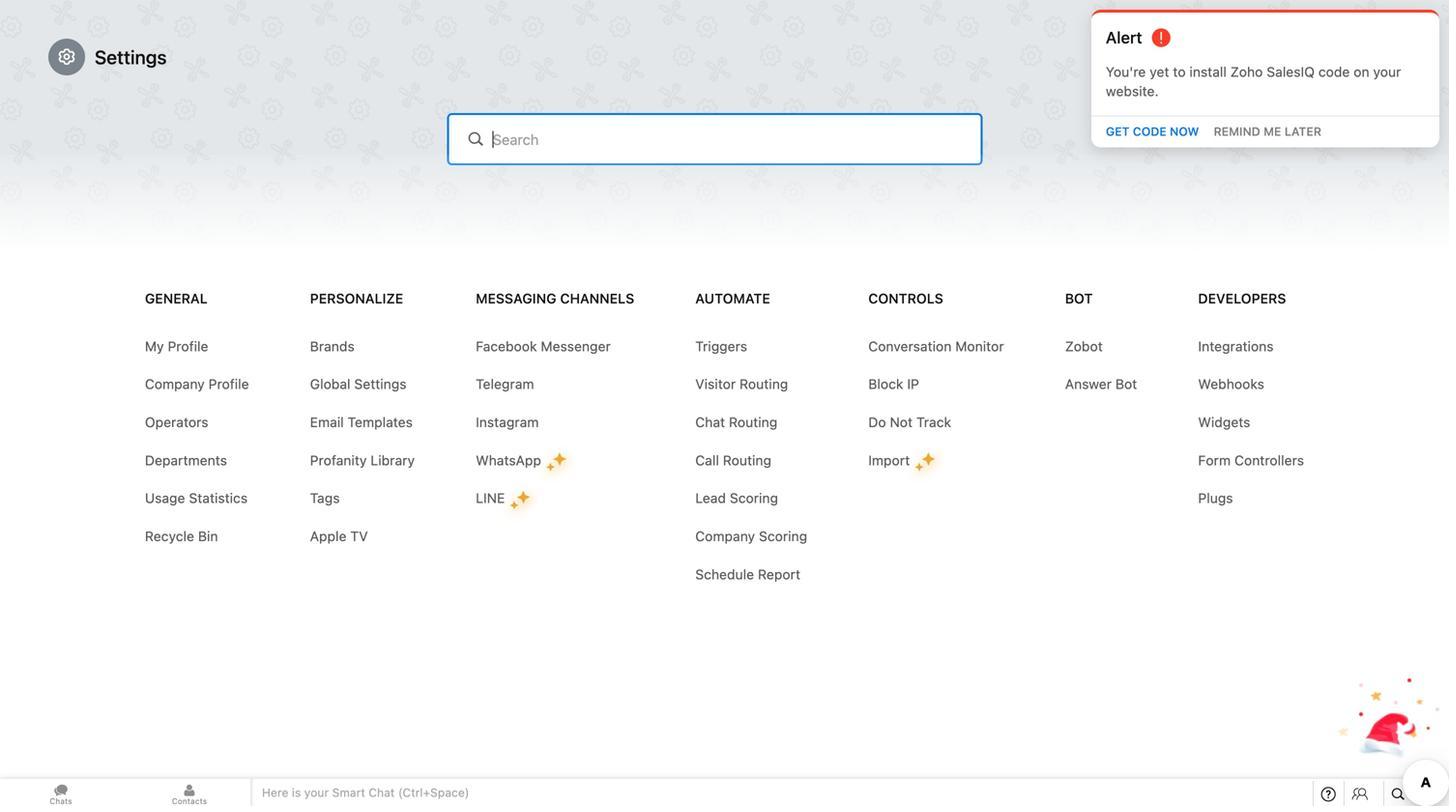 Task type: vqa. For each thing, say whether or not it's contained in the screenshot.
Installation Guides
no



Task type: locate. For each thing, give the bounding box(es) containing it.
line
[[476, 490, 505, 506]]

profile up departments
[[209, 376, 249, 392]]

chat
[[696, 414, 725, 430], [369, 786, 395, 800]]

code inside you're yet to install zoho salesiq code on your website.
[[1319, 64, 1350, 80]]

here
[[262, 786, 289, 800]]

personalize
[[310, 291, 403, 307]]

0 vertical spatial company
[[145, 376, 205, 392]]

routing down visitor routing
[[729, 414, 778, 430]]

1 vertical spatial bot
[[1116, 376, 1138, 392]]

usage
[[145, 490, 185, 506]]

chat up call
[[696, 414, 725, 430]]

call routing
[[696, 452, 772, 468]]

1 horizontal spatial bot
[[1116, 376, 1138, 392]]

2 vertical spatial routing
[[723, 452, 772, 468]]

profile
[[168, 338, 208, 354], [209, 376, 249, 392]]

0 horizontal spatial chat
[[369, 786, 395, 800]]

import
[[869, 452, 910, 468]]

brands
[[310, 338, 355, 354]]

facebook messenger
[[476, 338, 611, 354]]

operators
[[145, 414, 209, 430]]

templates
[[348, 414, 413, 430]]

report
[[758, 566, 801, 582]]

your right 'is'
[[304, 786, 329, 800]]

0 vertical spatial scoring
[[730, 490, 778, 506]]

chat right smart
[[369, 786, 395, 800]]

scoring up company scoring
[[730, 490, 778, 506]]

statistics
[[189, 490, 248, 506]]

company
[[145, 376, 205, 392], [696, 528, 755, 544]]

1 horizontal spatial code
[[1319, 64, 1350, 80]]

email templates
[[310, 414, 413, 430]]

0 vertical spatial chat
[[696, 414, 725, 430]]

do not track
[[869, 414, 952, 430]]

my profile
[[145, 338, 208, 354]]

(ctrl+space)
[[398, 786, 469, 800]]

0 vertical spatial your
[[1374, 64, 1402, 80]]

alert
[[1106, 28, 1143, 47]]

0 vertical spatial profile
[[168, 338, 208, 354]]

routing up chat routing on the bottom of page
[[740, 376, 788, 392]]

routing up 'lead scoring'
[[723, 452, 772, 468]]

code left on
[[1319, 64, 1350, 80]]

salesiq
[[1267, 64, 1315, 80]]

scoring up report
[[759, 528, 808, 544]]

global
[[310, 376, 351, 392]]

here is your smart chat (ctrl+space)
[[262, 786, 469, 800]]

bot
[[1065, 291, 1093, 307], [1116, 376, 1138, 392]]

1 vertical spatial code
[[1133, 125, 1167, 138]]

your
[[1374, 64, 1402, 80], [304, 786, 329, 800]]

bot up 'zobot'
[[1065, 291, 1093, 307]]

0 vertical spatial bot
[[1065, 291, 1093, 307]]

usage statistics
[[145, 490, 248, 506]]

company scoring
[[696, 528, 808, 544]]

global settings
[[310, 376, 407, 392]]

company down my profile
[[145, 376, 205, 392]]

lead scoring
[[696, 490, 778, 506]]

contacts image
[[129, 779, 250, 806]]

apple
[[310, 528, 347, 544]]

code
[[1319, 64, 1350, 80], [1133, 125, 1167, 138]]

get code now
[[1106, 125, 1200, 138]]

profile for my profile
[[168, 338, 208, 354]]

company up schedule
[[696, 528, 755, 544]]

library
[[371, 452, 415, 468]]

0 horizontal spatial bot
[[1065, 291, 1093, 307]]

1 vertical spatial company
[[696, 528, 755, 544]]

1 vertical spatial routing
[[729, 414, 778, 430]]

schedule report
[[696, 566, 801, 582]]

departments
[[145, 452, 227, 468]]

messaging
[[476, 291, 557, 307]]

triggers
[[696, 338, 748, 354]]

1 horizontal spatial settings
[[354, 376, 407, 392]]

to
[[1173, 64, 1186, 80]]

bot right answer
[[1116, 376, 1138, 392]]

your right on
[[1374, 64, 1402, 80]]

0 horizontal spatial code
[[1133, 125, 1167, 138]]

visitor
[[696, 376, 736, 392]]

0 vertical spatial routing
[[740, 376, 788, 392]]

routing
[[740, 376, 788, 392], [729, 414, 778, 430], [723, 452, 772, 468]]

get
[[1106, 125, 1130, 138]]

tv
[[350, 528, 368, 544]]

0 horizontal spatial company
[[145, 376, 205, 392]]

me
[[1264, 125, 1282, 138]]

plugs
[[1199, 490, 1234, 506]]

yet
[[1150, 64, 1170, 80]]

visitor routing
[[696, 376, 788, 392]]

controllers
[[1235, 452, 1305, 468]]

scoring
[[730, 490, 778, 506], [759, 528, 808, 544]]

track
[[917, 414, 952, 430]]

company for company profile
[[145, 376, 205, 392]]

your inside you're yet to install zoho salesiq code on your website.
[[1374, 64, 1402, 80]]

profanity library
[[310, 452, 415, 468]]

later
[[1285, 125, 1322, 138]]

do
[[869, 414, 886, 430]]

1 horizontal spatial your
[[1374, 64, 1402, 80]]

you're
[[1106, 64, 1146, 80]]

developers
[[1199, 291, 1287, 307]]

1 horizontal spatial company
[[696, 528, 755, 544]]

code right the get
[[1133, 125, 1167, 138]]

0 vertical spatial settings
[[95, 46, 167, 68]]

1 vertical spatial your
[[304, 786, 329, 800]]

profile right my
[[168, 338, 208, 354]]

facebook
[[476, 338, 537, 354]]

company for company scoring
[[696, 528, 755, 544]]

0 horizontal spatial settings
[[95, 46, 167, 68]]

recycle bin
[[145, 528, 218, 544]]

1 vertical spatial scoring
[[759, 528, 808, 544]]

0 vertical spatial code
[[1319, 64, 1350, 80]]

settings
[[95, 46, 167, 68], [354, 376, 407, 392]]

conversation
[[869, 338, 952, 354]]

1 vertical spatial profile
[[209, 376, 249, 392]]



Task type: describe. For each thing, give the bounding box(es) containing it.
routing for chat routing
[[729, 414, 778, 430]]

0 horizontal spatial your
[[304, 786, 329, 800]]

zoho
[[1231, 64, 1263, 80]]

install
[[1190, 64, 1227, 80]]

1 horizontal spatial chat
[[696, 414, 725, 430]]

messenger
[[541, 338, 611, 354]]

scoring for company scoring
[[759, 528, 808, 544]]

answer
[[1065, 376, 1112, 392]]

answer bot
[[1065, 376, 1138, 392]]

integrations
[[1199, 338, 1274, 354]]

bin
[[198, 528, 218, 544]]

block ip
[[869, 376, 920, 392]]

now
[[1170, 125, 1200, 138]]

email
[[310, 414, 344, 430]]

conversation monitor
[[869, 338, 1004, 354]]

apple tv
[[310, 528, 368, 544]]

not
[[890, 414, 913, 430]]

monitor
[[956, 338, 1004, 354]]

remind me later
[[1214, 125, 1322, 138]]

automate
[[696, 291, 771, 307]]

profile for company profile
[[209, 376, 249, 392]]

website.
[[1106, 83, 1159, 99]]

zobot
[[1065, 338, 1103, 354]]

form controllers
[[1199, 452, 1305, 468]]

tags
[[310, 490, 340, 506]]

my
[[145, 338, 164, 354]]

schedule
[[696, 566, 754, 582]]

widgets
[[1199, 414, 1251, 430]]

whatsapp
[[476, 452, 541, 468]]

call
[[696, 452, 719, 468]]

instagram
[[476, 414, 539, 430]]

lead
[[696, 490, 726, 506]]

chat routing
[[696, 414, 778, 430]]

telegram
[[476, 376, 534, 392]]

form
[[1199, 452, 1231, 468]]

block
[[869, 376, 904, 392]]

channels
[[560, 291, 635, 307]]

Search text field
[[469, 115, 961, 163]]

controls
[[869, 291, 944, 307]]

scoring for lead scoring
[[730, 490, 778, 506]]

on
[[1354, 64, 1370, 80]]

smart
[[332, 786, 365, 800]]

profanity
[[310, 452, 367, 468]]

ip
[[907, 376, 920, 392]]

remind
[[1214, 125, 1261, 138]]

1 vertical spatial settings
[[354, 376, 407, 392]]

routing for visitor routing
[[740, 376, 788, 392]]

recycle
[[145, 528, 194, 544]]

1 vertical spatial chat
[[369, 786, 395, 800]]

you're yet to install zoho salesiq code on your website.
[[1106, 64, 1402, 99]]

chats image
[[0, 779, 122, 806]]

messaging channels
[[476, 291, 635, 307]]

general
[[145, 291, 208, 307]]

routing for call routing
[[723, 452, 772, 468]]

company profile
[[145, 376, 249, 392]]

is
[[292, 786, 301, 800]]

webhooks
[[1199, 376, 1265, 392]]



